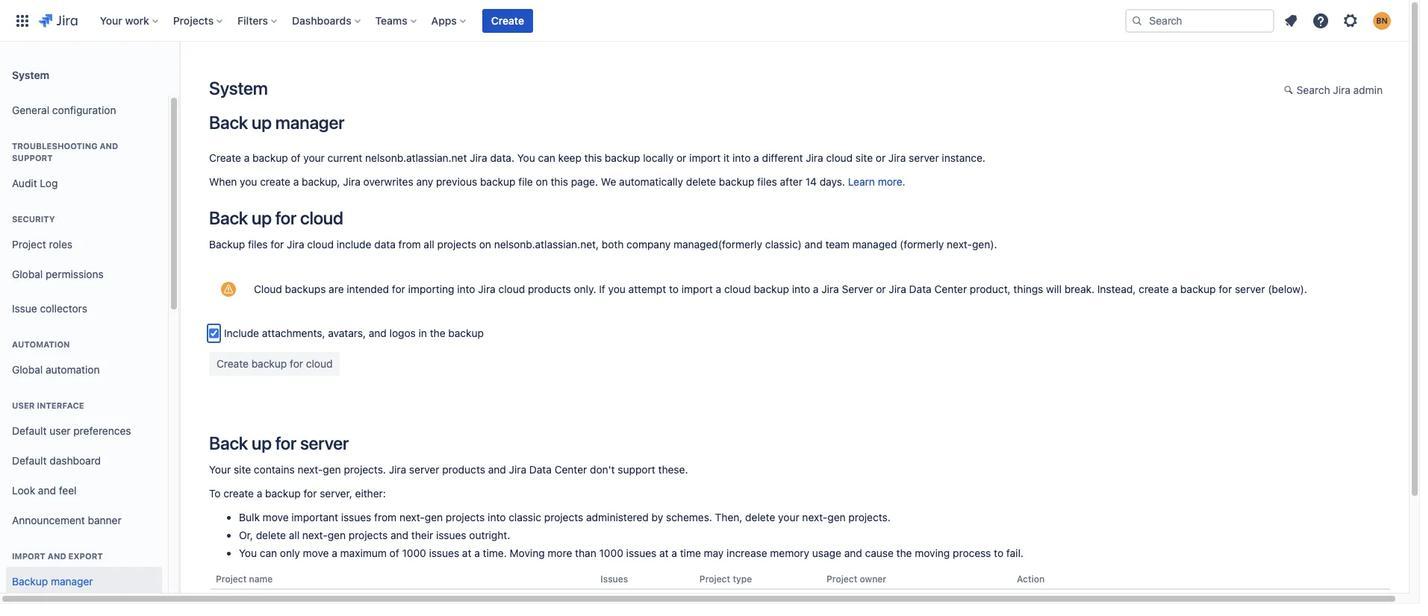 Task type: locate. For each thing, give the bounding box(es) containing it.
0 horizontal spatial can
[[260, 547, 277, 560]]

0 horizontal spatial you
[[239, 547, 257, 560]]

the right cause
[[897, 547, 912, 560]]

0 vertical spatial move
[[263, 512, 289, 524]]

projects.
[[344, 464, 386, 476], [849, 512, 891, 524]]

move
[[263, 512, 289, 524], [303, 547, 329, 560]]

interface
[[37, 401, 84, 411]]

center left don't
[[555, 464, 587, 476]]

1 horizontal spatial data
[[909, 283, 932, 296]]

jira
[[1333, 84, 1351, 96], [470, 152, 487, 164], [806, 152, 823, 164], [889, 152, 906, 164], [343, 176, 361, 188], [287, 238, 304, 251], [478, 283, 496, 296], [822, 283, 839, 296], [889, 283, 907, 296], [389, 464, 406, 476], [509, 464, 527, 476]]

0 horizontal spatial center
[[555, 464, 587, 476]]

0 vertical spatial all
[[424, 238, 434, 251]]

to right attempt
[[669, 283, 679, 296]]

your inside popup button
[[100, 14, 122, 27]]

files left after
[[757, 176, 777, 188]]

create right apps popup button
[[491, 14, 524, 27]]

0 horizontal spatial from
[[374, 512, 397, 524]]

current
[[328, 152, 362, 164]]

can
[[538, 152, 556, 164], [260, 547, 277, 560]]

0 horizontal spatial 1000
[[402, 547, 426, 560]]

projects button
[[169, 9, 229, 32]]

preferences
[[73, 425, 131, 437]]

backup down import
[[12, 575, 48, 588]]

3 up from the top
[[252, 433, 272, 454]]

into inside "bulk move important issues from next-gen projects into classic projects administered by schemes. then, delete your next-gen projects. or, delete all next-gen projects and their issues outright. you can only move a maximum of 1000 issues at a time. moving more than 1000 issues at a time may increase memory usage and cause the moving process to fail."
[[488, 512, 506, 524]]

to left fail.
[[994, 547, 1004, 560]]

2 up from the top
[[252, 208, 272, 229]]

a down managed(formerly
[[716, 283, 722, 296]]

create inside button
[[491, 14, 524, 27]]

projects. up either: at the bottom
[[344, 464, 386, 476]]

for up contains
[[275, 433, 296, 454]]

2 horizontal spatial delete
[[745, 512, 775, 524]]

0 horizontal spatial your
[[100, 14, 122, 27]]

0 horizontal spatial the
[[430, 327, 446, 340]]

0 vertical spatial the
[[430, 327, 446, 340]]

troubleshooting and support
[[12, 141, 118, 163]]

global automation
[[12, 363, 100, 376]]

search jira admin link
[[1277, 79, 1391, 103]]

1 vertical spatial of
[[390, 547, 399, 560]]

instead,
[[1098, 283, 1136, 296]]

feel
[[59, 484, 77, 497]]

attempt
[[629, 283, 666, 296]]

create right instead,
[[1139, 283, 1169, 296]]

default dashboard
[[12, 455, 101, 467]]

1000 right than
[[599, 547, 624, 560]]

log
[[40, 177, 58, 189]]

0 vertical spatial on
[[536, 176, 548, 188]]

1 vertical spatial products
[[442, 464, 485, 476]]

importing
[[408, 283, 454, 296]]

0 horizontal spatial move
[[263, 512, 289, 524]]

for right "intended"
[[392, 283, 405, 296]]

security group
[[6, 199, 162, 294]]

up for back up for server
[[252, 433, 272, 454]]

gen
[[323, 464, 341, 476], [425, 512, 443, 524], [828, 512, 846, 524], [328, 529, 346, 542]]

you right when
[[240, 176, 257, 188]]

automation group
[[6, 324, 162, 390]]

create right to
[[223, 488, 254, 500]]

1 vertical spatial manager
[[51, 575, 93, 588]]

0 vertical spatial backup
[[209, 238, 245, 251]]

banner
[[0, 0, 1409, 42]]

to
[[669, 283, 679, 296], [994, 547, 1004, 560]]

of right 'maximum'
[[390, 547, 399, 560]]

1 vertical spatial you
[[239, 547, 257, 560]]

2 vertical spatial back
[[209, 433, 248, 454]]

moving
[[915, 547, 950, 560]]

the right in
[[430, 327, 446, 340]]

data up the classic
[[529, 464, 552, 476]]

0 horizontal spatial backup
[[12, 575, 48, 588]]

1 vertical spatial to
[[994, 547, 1004, 560]]

project down usage
[[827, 574, 858, 585]]

0 horizontal spatial files
[[248, 238, 268, 251]]

1 vertical spatial data
[[529, 464, 552, 476]]

this left page.
[[551, 176, 568, 188]]

gen).
[[972, 238, 997, 251]]

gen down "important"
[[328, 529, 346, 542]]

banner
[[88, 514, 122, 527]]

1 vertical spatial your
[[209, 464, 231, 476]]

appswitcher icon image
[[13, 12, 31, 29]]

1 horizontal spatial files
[[757, 176, 777, 188]]

center
[[935, 283, 967, 296], [555, 464, 587, 476]]

on left the nelsonb.atlassian.net,
[[479, 238, 491, 251]]

next- up usage
[[802, 512, 828, 524]]

create up back up for cloud
[[260, 176, 291, 188]]

back up manager
[[209, 112, 344, 133]]

don't
[[590, 464, 615, 476]]

0 horizontal spatial this
[[551, 176, 568, 188]]

0 horizontal spatial at
[[462, 547, 472, 560]]

automation
[[12, 340, 70, 350]]

1 horizontal spatial center
[[935, 283, 967, 296]]

automatically
[[619, 176, 683, 188]]

1 horizontal spatial create
[[491, 14, 524, 27]]

into down classic)
[[792, 283, 810, 296]]

(formerly
[[900, 238, 944, 251]]

1 vertical spatial on
[[479, 238, 491, 251]]

search jira admin
[[1297, 84, 1383, 96]]

products
[[528, 283, 571, 296], [442, 464, 485, 476]]

1 horizontal spatial this
[[584, 152, 602, 164]]

global inside the global automation link
[[12, 363, 43, 376]]

1 vertical spatial delete
[[745, 512, 775, 524]]

and inside user interface group
[[38, 484, 56, 497]]

into
[[733, 152, 751, 164], [457, 283, 475, 296], [792, 283, 810, 296], [488, 512, 506, 524]]

general
[[12, 104, 49, 116]]

2 vertical spatial create
[[223, 488, 254, 500]]

0 vertical spatial can
[[538, 152, 556, 164]]

when
[[209, 176, 237, 188]]

1 horizontal spatial 1000
[[599, 547, 624, 560]]

delete right automatically
[[686, 176, 716, 188]]

bulk
[[239, 512, 260, 524]]

1 vertical spatial backup
[[12, 575, 48, 588]]

1 vertical spatial the
[[897, 547, 912, 560]]

1 global from the top
[[12, 268, 43, 280]]

1 vertical spatial create
[[1139, 283, 1169, 296]]

data
[[374, 238, 396, 251]]

1 horizontal spatial to
[[994, 547, 1004, 560]]

at left time
[[659, 547, 669, 560]]

1000 down their
[[402, 547, 426, 560]]

0 vertical spatial up
[[252, 112, 272, 133]]

1 vertical spatial default
[[12, 455, 47, 467]]

avatars,
[[328, 327, 366, 340]]

small image
[[1284, 84, 1296, 96]]

the
[[430, 327, 446, 340], [897, 547, 912, 560]]

of inside "bulk move important issues from next-gen projects into classic projects administered by schemes. then, delete your next-gen projects. or, delete all next-gen projects and their issues outright. you can only move a maximum of 1000 issues at a time. moving more than 1000 issues at a time may increase memory usage and cause the moving process to fail."
[[390, 547, 399, 560]]

1 horizontal spatial can
[[538, 152, 556, 164]]

1 horizontal spatial you
[[608, 283, 626, 296]]

issues down their
[[429, 547, 459, 560]]

1 horizontal spatial backup
[[209, 238, 245, 251]]

permissions
[[46, 268, 104, 280]]

managed
[[852, 238, 897, 251]]

3 back from the top
[[209, 433, 248, 454]]

delete right or, on the left of page
[[256, 529, 286, 542]]

into right importing
[[457, 283, 475, 296]]

move right the only
[[303, 547, 329, 560]]

project owner
[[827, 574, 887, 585]]

to create a backup for server, either:
[[209, 488, 386, 500]]

1 horizontal spatial site
[[856, 152, 873, 164]]

cloud down the nelsonb.atlassian.net,
[[499, 283, 525, 296]]

at
[[462, 547, 472, 560], [659, 547, 669, 560]]

Search field
[[1125, 9, 1275, 32]]

backup for backup manager
[[12, 575, 48, 588]]

2 horizontal spatial create
[[1139, 283, 1169, 296]]

0 horizontal spatial to
[[669, 283, 679, 296]]

products left only.
[[528, 283, 571, 296]]

general configuration link
[[6, 96, 162, 125]]

troubleshooting
[[12, 141, 98, 151]]

0 vertical spatial center
[[935, 283, 967, 296]]

0 horizontal spatial all
[[289, 529, 300, 542]]

of down "back up manager"
[[291, 152, 301, 164]]

projects. up cause
[[849, 512, 891, 524]]

system up "back up manager"
[[209, 78, 268, 99]]

1 horizontal spatial your
[[209, 464, 231, 476]]

filters button
[[233, 9, 283, 32]]

1 horizontal spatial products
[[528, 283, 571, 296]]

0 vertical spatial back
[[209, 112, 248, 133]]

only.
[[574, 283, 596, 296]]

1 vertical spatial this
[[551, 176, 568, 188]]

back up to
[[209, 433, 248, 454]]

audit log
[[12, 177, 58, 189]]

from down either: at the bottom
[[374, 512, 397, 524]]

0 vertical spatial your
[[100, 14, 122, 27]]

a left 'server'
[[813, 283, 819, 296]]

a up "bulk"
[[257, 488, 262, 500]]

0 horizontal spatial data
[[529, 464, 552, 476]]

can left keep
[[538, 152, 556, 164]]

in
[[419, 327, 427, 340]]

global permissions link
[[6, 260, 162, 290]]

a
[[244, 152, 250, 164], [754, 152, 759, 164], [293, 176, 299, 188], [716, 283, 722, 296], [813, 283, 819, 296], [1172, 283, 1178, 296], [257, 488, 262, 500], [332, 547, 337, 560], [474, 547, 480, 560], [672, 547, 677, 560]]

1 vertical spatial your
[[778, 512, 800, 524]]

important
[[292, 512, 338, 524]]

1 horizontal spatial all
[[424, 238, 434, 251]]

1 horizontal spatial of
[[390, 547, 399, 560]]

2 vertical spatial up
[[252, 433, 272, 454]]

0 vertical spatial import
[[689, 152, 721, 164]]

global for global automation
[[12, 363, 43, 376]]

1 vertical spatial from
[[374, 512, 397, 524]]

create for create a backup of your current nelsonb.atlassian.net jira data. you can keep this backup locally or import it into a different jira cloud site or jira server instance.
[[209, 152, 241, 164]]

1 default from the top
[[12, 425, 47, 437]]

this for page.
[[551, 176, 568, 188]]

1 back from the top
[[209, 112, 248, 133]]

0 vertical spatial create
[[491, 14, 524, 27]]

1 vertical spatial site
[[234, 464, 251, 476]]

projects up importing
[[437, 238, 476, 251]]

0 vertical spatial of
[[291, 152, 301, 164]]

look and feel link
[[6, 476, 162, 506]]

default
[[12, 425, 47, 437], [12, 455, 47, 467]]

all
[[424, 238, 434, 251], [289, 529, 300, 542]]

create up when
[[209, 152, 241, 164]]

server
[[909, 152, 939, 164], [1235, 283, 1265, 296], [300, 433, 349, 454], [409, 464, 439, 476]]

2 global from the top
[[12, 363, 43, 376]]

project down security
[[12, 238, 46, 251]]

0 vertical spatial global
[[12, 268, 43, 280]]

manager down export
[[51, 575, 93, 588]]

0 horizontal spatial delete
[[256, 529, 286, 542]]

1 vertical spatial can
[[260, 547, 277, 560]]

both
[[602, 238, 624, 251]]

1 horizontal spatial projects.
[[849, 512, 891, 524]]

your up backup,
[[303, 152, 325, 164]]

attachments,
[[262, 327, 325, 340]]

your left 'work'
[[100, 14, 122, 27]]

default down user
[[12, 425, 47, 437]]

back down when
[[209, 208, 248, 229]]

jira image
[[39, 12, 77, 29], [39, 12, 77, 29]]

cloud
[[826, 152, 853, 164], [300, 208, 343, 229], [307, 238, 334, 251], [499, 283, 525, 296], [724, 283, 751, 296]]

2 back from the top
[[209, 208, 248, 229]]

cloud left include
[[307, 238, 334, 251]]

create for create
[[491, 14, 524, 27]]

system up general
[[12, 68, 49, 81]]

you right if
[[608, 283, 626, 296]]

project inside security group
[[12, 238, 46, 251]]

global inside global permissions 'link'
[[12, 268, 43, 280]]

1 vertical spatial global
[[12, 363, 43, 376]]

0 vertical spatial default
[[12, 425, 47, 437]]

and up outright.
[[488, 464, 506, 476]]

1 vertical spatial files
[[248, 238, 268, 251]]

only
[[280, 547, 300, 560]]

1 horizontal spatial on
[[536, 176, 548, 188]]

projects
[[437, 238, 476, 251], [446, 512, 485, 524], [544, 512, 583, 524], [349, 529, 388, 542]]

1 vertical spatial up
[[252, 208, 272, 229]]

system
[[12, 68, 49, 81], [209, 78, 268, 99]]

include
[[224, 327, 259, 340]]

1 vertical spatial all
[[289, 529, 300, 542]]

data
[[909, 283, 932, 296], [529, 464, 552, 476]]

None submit
[[209, 352, 340, 376], [1017, 597, 1091, 605], [1102, 597, 1185, 605], [209, 352, 340, 376], [1017, 597, 1091, 605], [1102, 597, 1185, 605]]

import and export group
[[6, 536, 162, 605]]

0 vertical spatial from
[[398, 238, 421, 251]]

0 vertical spatial to
[[669, 283, 679, 296]]

global down project roles
[[12, 268, 43, 280]]

0 vertical spatial you
[[240, 176, 257, 188]]

0 horizontal spatial on
[[479, 238, 491, 251]]

a left different
[[754, 152, 759, 164]]

all up the only
[[289, 529, 300, 542]]

0 horizontal spatial projects.
[[344, 464, 386, 476]]

time.
[[483, 547, 507, 560]]

than
[[575, 547, 597, 560]]

configuration
[[52, 104, 116, 116]]

the inside "bulk move important issues from next-gen projects into classic projects administered by schemes. then, delete your next-gen projects. or, delete all next-gen projects and their issues outright. you can only move a maximum of 1000 issues at a time. moving more than 1000 issues at a time may increase memory usage and cause the moving process to fail."
[[897, 547, 912, 560]]

backup down back up for cloud
[[209, 238, 245, 251]]

import left it
[[689, 152, 721, 164]]

1 horizontal spatial the
[[897, 547, 912, 560]]

administered
[[586, 512, 649, 524]]

search image
[[1131, 15, 1143, 27]]

issue collectors
[[12, 302, 87, 315]]

global down the automation
[[12, 363, 43, 376]]

issue collectors link
[[6, 294, 162, 324]]

will
[[1046, 283, 1062, 296]]

contains
[[254, 464, 295, 476]]

create
[[260, 176, 291, 188], [1139, 283, 1169, 296], [223, 488, 254, 500]]

2 default from the top
[[12, 455, 47, 467]]

of
[[291, 152, 301, 164], [390, 547, 399, 560]]

None checkbox
[[209, 326, 219, 341]]

backup inside import and export group
[[12, 575, 48, 588]]

0 vertical spatial your
[[303, 152, 325, 164]]

projects up outright.
[[446, 512, 485, 524]]

general configuration
[[12, 104, 116, 116]]

1 vertical spatial import
[[682, 283, 713, 296]]

up for back up manager
[[252, 112, 272, 133]]

either:
[[355, 488, 386, 500]]

server,
[[320, 488, 352, 500]]

these.
[[658, 464, 688, 476]]

files down back up for cloud
[[248, 238, 268, 251]]

0 horizontal spatial you
[[240, 176, 257, 188]]

data down (formerly
[[909, 283, 932, 296]]

default up look
[[12, 455, 47, 467]]

help image
[[1312, 12, 1330, 29]]

a left time.
[[474, 547, 480, 560]]

gen up usage
[[828, 512, 846, 524]]

1 horizontal spatial from
[[398, 238, 421, 251]]

2 vertical spatial delete
[[256, 529, 286, 542]]

manager up current
[[275, 112, 344, 133]]

import down managed(formerly
[[682, 283, 713, 296]]

from right "data"
[[398, 238, 421, 251]]

products up outright.
[[442, 464, 485, 476]]

default user preferences
[[12, 425, 131, 437]]

this
[[584, 152, 602, 164], [551, 176, 568, 188]]

or
[[677, 152, 687, 164], [876, 152, 886, 164], [876, 283, 886, 296]]

back up when
[[209, 112, 248, 133]]

project for project type
[[700, 574, 730, 585]]

0 vertical spatial create
[[260, 176, 291, 188]]

and left feel
[[38, 484, 56, 497]]

0 horizontal spatial manager
[[51, 575, 93, 588]]

1 up from the top
[[252, 112, 272, 133]]

0 horizontal spatial create
[[223, 488, 254, 500]]

usage
[[812, 547, 842, 560]]

can left the only
[[260, 547, 277, 560]]

this right keep
[[584, 152, 602, 164]]

site left contains
[[234, 464, 251, 476]]

or right locally on the left top
[[677, 152, 687, 164]]

delete right then,
[[745, 512, 775, 524]]



Task type: vqa. For each thing, say whether or not it's contained in the screenshot.
Watchers, related to Issue Comment Edited
no



Task type: describe. For each thing, give the bounding box(es) containing it.
all inside "bulk move important issues from next-gen projects into classic projects administered by schemes. then, delete your next-gen projects. or, delete all next-gen projects and their issues outright. you can only move a maximum of 1000 issues at a time. moving more than 1000 issues at a time may increase memory usage and cause the moving process to fail."
[[289, 529, 300, 542]]

default for default dashboard
[[12, 455, 47, 467]]

user interface group
[[6, 385, 162, 541]]

issues
[[601, 574, 628, 585]]

0 horizontal spatial products
[[442, 464, 485, 476]]

0 horizontal spatial of
[[291, 152, 301, 164]]

0 vertical spatial products
[[528, 283, 571, 296]]

classic)
[[765, 238, 802, 251]]

after
[[780, 176, 803, 188]]

your site contains next-gen projects. jira server products and jira data center don't support these.
[[209, 464, 688, 476]]

moving
[[510, 547, 545, 560]]

different
[[762, 152, 803, 164]]

primary element
[[9, 0, 1125, 41]]

more
[[548, 547, 572, 560]]

1 1000 from the left
[[402, 547, 426, 560]]

14
[[806, 176, 817, 188]]

for up "important"
[[304, 488, 317, 500]]

project for project owner
[[827, 574, 858, 585]]

1 horizontal spatial manager
[[275, 112, 344, 133]]

your for your work
[[100, 14, 122, 27]]

troubleshooting and support group
[[6, 125, 162, 203]]

issues down either: at the bottom
[[341, 512, 371, 524]]

1 at from the left
[[462, 547, 472, 560]]

announcement banner link
[[6, 506, 162, 536]]

a left backup,
[[293, 176, 299, 188]]

can inside "bulk move important issues from next-gen projects into classic projects administered by schemes. then, delete your next-gen projects. or, delete all next-gen projects and their issues outright. you can only move a maximum of 1000 issues at a time. moving more than 1000 issues at a time may increase memory usage and cause the moving process to fail."
[[260, 547, 277, 560]]

for down back up for cloud
[[271, 238, 284, 251]]

back for back up manager
[[209, 112, 248, 133]]

apps button
[[427, 9, 472, 32]]

action
[[1017, 574, 1045, 585]]

or right 'server'
[[876, 283, 886, 296]]

projects. inside "bulk move important issues from next-gen projects into classic projects administered by schemes. then, delete your next-gen projects. or, delete all next-gen projects and their issues outright. you can only move a maximum of 1000 issues at a time. moving more than 1000 issues at a time may increase memory usage and cause the moving process to fail."
[[849, 512, 891, 524]]

learn
[[848, 176, 875, 188]]

and left their
[[391, 529, 409, 542]]

by
[[652, 512, 663, 524]]

collectors
[[40, 302, 87, 315]]

into right it
[[733, 152, 751, 164]]

1 vertical spatial center
[[555, 464, 587, 476]]

work
[[125, 14, 149, 27]]

up for back up for cloud
[[252, 208, 272, 229]]

a down "back up manager"
[[244, 152, 250, 164]]

admin
[[1354, 84, 1383, 96]]

global for global permissions
[[12, 268, 43, 280]]

support
[[618, 464, 656, 476]]

maximum
[[340, 547, 387, 560]]

announcement
[[12, 514, 85, 527]]

to inside "bulk move important issues from next-gen projects into classic projects administered by schemes. then, delete your next-gen projects. or, delete all next-gen projects and their issues outright. you can only move a maximum of 1000 issues at a time. moving more than 1000 issues at a time may increase memory usage and cause the moving process to fail."
[[994, 547, 1004, 560]]

project for project roles
[[12, 238, 46, 251]]

project name
[[216, 574, 273, 585]]

you inside "bulk move important issues from next-gen projects into classic projects administered by schemes. then, delete your next-gen projects. or, delete all next-gen projects and their issues outright. you can only move a maximum of 1000 issues at a time. moving more than 1000 issues at a time may increase memory usage and cause the moving process to fail."
[[239, 547, 257, 560]]

0 vertical spatial data
[[909, 283, 932, 296]]

cause
[[865, 547, 894, 560]]

default dashboard link
[[6, 447, 162, 476]]

product,
[[970, 283, 1011, 296]]

user
[[49, 425, 71, 437]]

server up server,
[[300, 433, 349, 454]]

and up backup manager
[[48, 552, 66, 562]]

0 vertical spatial projects.
[[344, 464, 386, 476]]

and left cause
[[844, 547, 862, 560]]

a left 'maximum'
[[332, 547, 337, 560]]

project type
[[700, 574, 752, 585]]

backup files for jira cloud include data from all projects on nelsonb.atlassian.net, both company managed(formerly classic) and team managed (formerly next-gen).
[[209, 238, 997, 251]]

1 horizontal spatial you
[[517, 152, 535, 164]]

dashboards
[[292, 14, 351, 27]]

this for backup
[[584, 152, 602, 164]]

project for project name
[[216, 574, 247, 585]]

then,
[[715, 512, 743, 524]]

a right instead,
[[1172, 283, 1178, 296]]

file
[[519, 176, 533, 188]]

next- up their
[[400, 512, 425, 524]]

create button
[[482, 9, 533, 32]]

projects up 'maximum'
[[349, 529, 388, 542]]

0 horizontal spatial your
[[303, 152, 325, 164]]

back up for cloud
[[209, 208, 343, 229]]

filters
[[238, 14, 268, 27]]

and left team
[[805, 238, 823, 251]]

roles
[[49, 238, 72, 251]]

cloud up 'days.'
[[826, 152, 853, 164]]

for left (below). on the top of page
[[1219, 283, 1232, 296]]

any
[[416, 176, 433, 188]]

notifications image
[[1282, 12, 1300, 29]]

memory
[[770, 547, 810, 560]]

backup manager
[[12, 575, 93, 588]]

support
[[12, 153, 53, 163]]

sidebar navigation image
[[163, 60, 196, 90]]

team
[[826, 238, 850, 251]]

server left (below). on the top of page
[[1235, 283, 1265, 296]]

backup for backup files for jira cloud include data from all projects on nelsonb.atlassian.net, both company managed(formerly classic) and team managed (formerly next-gen).
[[209, 238, 245, 251]]

gen up server,
[[323, 464, 341, 476]]

back for back up for cloud
[[209, 208, 248, 229]]

2 1000 from the left
[[599, 547, 624, 560]]

owner
[[860, 574, 887, 585]]

your for your site contains next-gen projects. jira server products and jira data center don't support these.
[[209, 464, 231, 476]]

2 at from the left
[[659, 547, 669, 560]]

schemes.
[[666, 512, 712, 524]]

from inside "bulk move important issues from next-gen projects into classic projects administered by schemes. then, delete your next-gen projects. or, delete all next-gen projects and their issues outright. you can only move a maximum of 1000 issues at a time. moving more than 1000 issues at a time may increase memory usage and cause the moving process to fail."
[[374, 512, 397, 524]]

more.
[[878, 176, 906, 188]]

gen up their
[[425, 512, 443, 524]]

dashboards button
[[288, 9, 366, 32]]

fail.
[[1007, 547, 1024, 560]]

intended
[[347, 283, 389, 296]]

server left instance.
[[909, 152, 939, 164]]

or,
[[239, 529, 253, 542]]

a left time
[[672, 547, 677, 560]]

import and export
[[12, 552, 103, 562]]

0 vertical spatial files
[[757, 176, 777, 188]]

0 horizontal spatial system
[[12, 68, 49, 81]]

1 horizontal spatial system
[[209, 78, 268, 99]]

next- right (formerly
[[947, 238, 972, 251]]

projects up more
[[544, 512, 583, 524]]

global automation link
[[6, 355, 162, 385]]

cloud backups are intended for importing into jira cloud products only. if you attempt to import a cloud backup into a jira server or jira data center product, things will break. instead, create a backup for server (below).
[[254, 283, 1308, 296]]

project roles
[[12, 238, 72, 251]]

cloud down managed(formerly
[[724, 283, 751, 296]]

cloud
[[254, 283, 282, 296]]

type
[[733, 574, 752, 585]]

cloud down backup,
[[300, 208, 343, 229]]

audit
[[12, 177, 37, 189]]

to
[[209, 488, 221, 500]]

server up their
[[409, 464, 439, 476]]

banner containing your work
[[0, 0, 1409, 42]]

your inside "bulk move important issues from next-gen projects into classic projects administered by schemes. then, delete your next-gen projects. or, delete all next-gen projects and their issues outright. you can only move a maximum of 1000 issues at a time. moving more than 1000 issues at a time may increase memory usage and cause the moving process to fail."
[[778, 512, 800, 524]]

0 vertical spatial delete
[[686, 176, 716, 188]]

next- down "important"
[[302, 529, 328, 542]]

1 horizontal spatial move
[[303, 547, 329, 560]]

backups
[[285, 283, 326, 296]]

issues up issues on the bottom of page
[[626, 547, 657, 560]]

next- up to create a backup for server, either:
[[298, 464, 323, 476]]

back up for server
[[209, 433, 349, 454]]

your profile and settings image
[[1373, 12, 1391, 29]]

may
[[704, 547, 724, 560]]

and left logos
[[369, 327, 387, 340]]

security
[[12, 214, 55, 224]]

(below).
[[1268, 283, 1308, 296]]

settings image
[[1342, 12, 1360, 29]]

things
[[1014, 283, 1044, 296]]

back for back up for server
[[209, 433, 248, 454]]

or up the "learn more." link
[[876, 152, 886, 164]]

look
[[12, 484, 35, 497]]

issues right their
[[436, 529, 466, 542]]

user
[[12, 401, 35, 411]]

1 horizontal spatial create
[[260, 176, 291, 188]]

data.
[[490, 152, 515, 164]]

create a backup of your current nelsonb.atlassian.net jira data. you can keep this backup locally or import it into a different jira cloud site or jira server instance.
[[209, 152, 986, 164]]

for up the cloud
[[275, 208, 296, 229]]

are
[[329, 283, 344, 296]]

logos
[[390, 327, 416, 340]]

days.
[[820, 176, 845, 188]]

default for default user preferences
[[12, 425, 47, 437]]

0 vertical spatial site
[[856, 152, 873, 164]]

page.
[[571, 176, 598, 188]]

manager inside import and export group
[[51, 575, 93, 588]]

and inside the troubleshooting and support
[[100, 141, 118, 151]]

audit log link
[[6, 169, 162, 199]]



